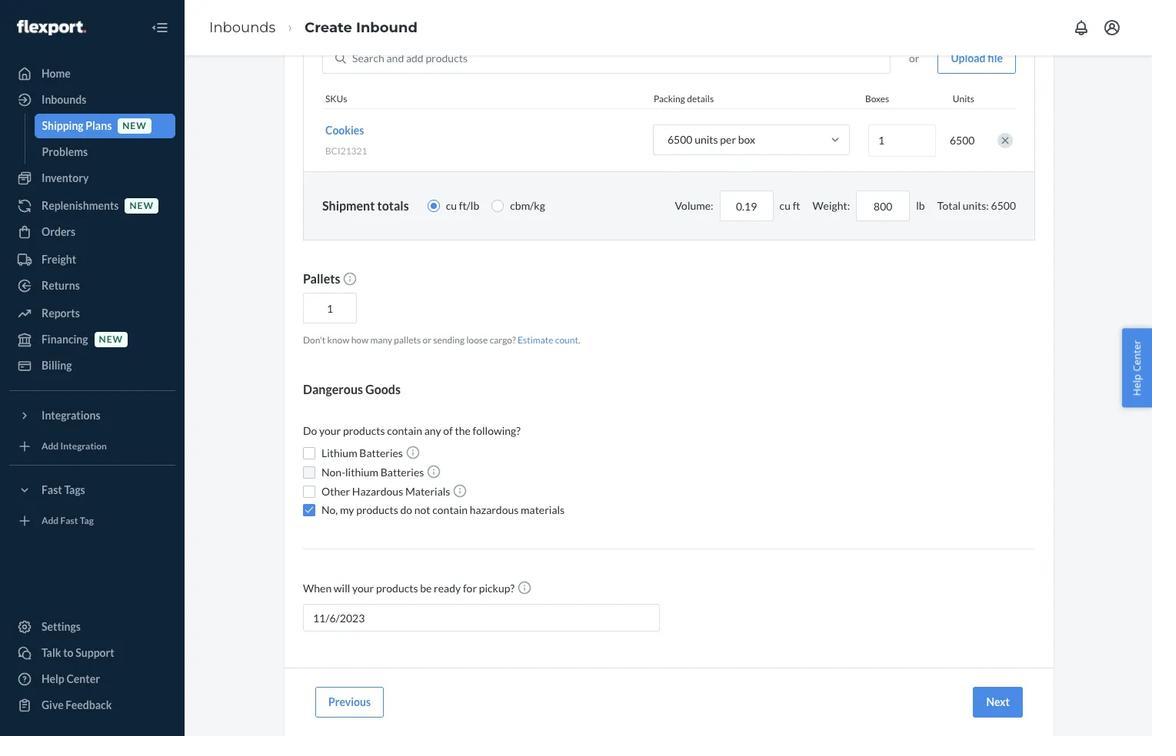 Task type: locate. For each thing, give the bounding box(es) containing it.
search image
[[335, 53, 346, 64]]

add down fast tags
[[42, 516, 59, 527]]

0 vertical spatial help
[[1130, 375, 1144, 396]]

fast inside dropdown button
[[42, 484, 62, 497]]

6500 left the units
[[668, 133, 693, 146]]

lithium
[[322, 447, 357, 460]]

flexport logo image
[[17, 20, 86, 35]]

other
[[322, 486, 350, 499]]

6500 for 6500 units per box
[[668, 133, 693, 146]]

next
[[987, 696, 1010, 709]]

1 vertical spatial or
[[423, 335, 432, 346]]

6500 for 6500
[[950, 134, 975, 147]]

contain left any
[[387, 425, 422, 438]]

ft
[[793, 199, 800, 212]]

cu left ft/lb
[[446, 199, 457, 212]]

add
[[42, 441, 59, 453], [42, 516, 59, 527]]

inbounds inside breadcrumbs navigation
[[209, 19, 276, 36]]

fast left tags
[[42, 484, 62, 497]]

non-
[[322, 466, 345, 479]]

weight:
[[813, 199, 850, 212]]

create inbound link
[[305, 19, 418, 36]]

new down reports link
[[99, 334, 123, 346]]

orders
[[42, 225, 76, 238]]

upload file
[[951, 52, 1003, 65]]

settings link
[[9, 615, 175, 640]]

cbm/kg
[[510, 199, 545, 212]]

tags
[[64, 484, 85, 497]]

None checkbox
[[303, 486, 315, 498], [303, 505, 315, 517], [303, 486, 315, 498], [303, 505, 315, 517]]

products right the add
[[426, 52, 468, 65]]

1 horizontal spatial contain
[[433, 504, 468, 517]]

no, my products do not contain hazardous materials
[[322, 504, 565, 517]]

not
[[414, 504, 430, 517]]

row
[[322, 109, 1016, 172]]

billing link
[[9, 354, 175, 378]]

shipping plans
[[42, 119, 112, 132]]

help center
[[1130, 341, 1144, 396], [42, 673, 100, 686]]

None checkbox
[[303, 447, 315, 460], [303, 467, 315, 479], [303, 447, 315, 460], [303, 467, 315, 479]]

0 vertical spatial center
[[1130, 341, 1144, 372]]

1 horizontal spatial help
[[1130, 375, 1144, 396]]

lithium batteries
[[322, 447, 405, 460]]

2 add from the top
[[42, 516, 59, 527]]

don't
[[303, 335, 326, 346]]

talk
[[42, 647, 61, 660]]

close navigation image
[[151, 18, 169, 37]]

0 text field
[[856, 191, 910, 222], [303, 293, 357, 324]]

shipment totals
[[322, 198, 409, 213]]

how
[[351, 335, 369, 346]]

estimate count button
[[518, 334, 578, 347]]

search and add products
[[352, 52, 468, 65]]

shipment
[[322, 198, 375, 213]]

batteries up non-lithium batteries at the bottom left of the page
[[360, 447, 403, 460]]

products up lithium batteries
[[343, 425, 385, 438]]

batteries up "other hazardous materials"
[[381, 466, 424, 479]]

inbounds link
[[209, 19, 276, 36], [9, 88, 175, 112]]

6500 down units
[[950, 134, 975, 147]]

do your products contain any of the following?
[[303, 425, 521, 438]]

next button
[[973, 688, 1023, 719]]

my
[[340, 504, 354, 517]]

0 horizontal spatial your
[[319, 425, 341, 438]]

cu ft
[[780, 199, 800, 212]]

0 vertical spatial fast
[[42, 484, 62, 497]]

orders link
[[9, 220, 175, 245]]

fast left tag
[[60, 516, 78, 527]]

0 text field left lb in the top right of the page
[[856, 191, 910, 222]]

details
[[687, 93, 714, 105]]

6500 units per box
[[668, 133, 755, 146]]

0 text field
[[720, 191, 774, 222]]

0 horizontal spatial inbounds
[[42, 93, 86, 106]]

new right plans
[[123, 120, 147, 132]]

be
[[420, 582, 432, 596]]

breadcrumbs navigation
[[197, 5, 430, 50]]

row containing cookies
[[322, 109, 1016, 172]]

0 horizontal spatial center
[[67, 673, 100, 686]]

to
[[63, 647, 74, 660]]

your right will
[[352, 582, 374, 596]]

or left upload
[[909, 52, 920, 65]]

home
[[42, 67, 71, 80]]

add fast tag link
[[9, 509, 175, 534]]

1 vertical spatial inbounds link
[[9, 88, 175, 112]]

add left integration
[[42, 441, 59, 453]]

1 vertical spatial contain
[[433, 504, 468, 517]]

cookies
[[325, 124, 364, 137]]

previous
[[328, 696, 371, 709]]

your right do on the left bottom
[[319, 425, 341, 438]]

0 text field down pallets
[[303, 293, 357, 324]]

1 horizontal spatial center
[[1130, 341, 1144, 372]]

0 vertical spatial 0 text field
[[856, 191, 910, 222]]

packing
[[654, 93, 685, 105]]

non-lithium batteries
[[322, 466, 426, 479]]

0 horizontal spatial inbounds link
[[9, 88, 175, 112]]

goods
[[365, 383, 401, 397]]

units
[[953, 93, 975, 105]]

fast tags
[[42, 484, 85, 497]]

6500 right units:
[[991, 199, 1016, 212]]

1 vertical spatial add
[[42, 516, 59, 527]]

1 horizontal spatial 6500
[[950, 134, 975, 147]]

1 cu from the left
[[446, 199, 457, 212]]

1 vertical spatial inbounds
[[42, 93, 86, 106]]

0 vertical spatial new
[[123, 120, 147, 132]]

1 vertical spatial batteries
[[381, 466, 424, 479]]

problems
[[42, 145, 88, 158]]

give
[[42, 699, 64, 712]]

2 horizontal spatial 6500
[[991, 199, 1016, 212]]

new up the orders link
[[130, 200, 154, 212]]

upload
[[951, 52, 986, 65]]

your
[[319, 425, 341, 438], [352, 582, 374, 596]]

or right the pallets
[[423, 335, 432, 346]]

freight
[[42, 253, 76, 266]]

2 cu from the left
[[780, 199, 791, 212]]

lithium
[[345, 466, 379, 479]]

center
[[1130, 341, 1144, 372], [67, 673, 100, 686]]

1 vertical spatial center
[[67, 673, 100, 686]]

for
[[463, 582, 477, 596]]

1 horizontal spatial your
[[352, 582, 374, 596]]

1 vertical spatial new
[[130, 200, 154, 212]]

0 horizontal spatial help
[[42, 673, 64, 686]]

0 vertical spatial help center
[[1130, 341, 1144, 396]]

help
[[1130, 375, 1144, 396], [42, 673, 64, 686]]

0 vertical spatial inbounds
[[209, 19, 276, 36]]

1 vertical spatial 0 text field
[[303, 293, 357, 324]]

cu for cu ft
[[780, 199, 791, 212]]

don't know how many pallets or sending loose cargo? estimate count .
[[303, 335, 580, 346]]

new for replenishments
[[130, 200, 154, 212]]

0 vertical spatial or
[[909, 52, 920, 65]]

add fast tag
[[42, 516, 94, 527]]

loose
[[466, 335, 488, 346]]

0 horizontal spatial contain
[[387, 425, 422, 438]]

integrations
[[42, 409, 100, 422]]

0 horizontal spatial cu
[[446, 199, 457, 212]]

None radio
[[427, 200, 440, 212], [492, 200, 504, 212], [427, 200, 440, 212], [492, 200, 504, 212]]

2 vertical spatial new
[[99, 334, 123, 346]]

1 add from the top
[[42, 441, 59, 453]]

1 horizontal spatial cu
[[780, 199, 791, 212]]

cu left ft
[[780, 199, 791, 212]]

1 vertical spatial fast
[[60, 516, 78, 527]]

settings
[[42, 621, 81, 634]]

the
[[455, 425, 471, 438]]

0 horizontal spatial 6500
[[668, 133, 693, 146]]

lb
[[916, 199, 925, 212]]

products
[[426, 52, 468, 65], [343, 425, 385, 438], [356, 504, 398, 517], [376, 582, 418, 596]]

1 vertical spatial your
[[352, 582, 374, 596]]

1 vertical spatial help
[[42, 673, 64, 686]]

materials
[[521, 504, 565, 517]]

of
[[443, 425, 453, 438]]

fast
[[42, 484, 62, 497], [60, 516, 78, 527]]

cu
[[446, 199, 457, 212], [780, 199, 791, 212]]

0 vertical spatial inbounds link
[[209, 19, 276, 36]]

following?
[[473, 425, 521, 438]]

dangerous goods
[[303, 383, 401, 397]]

center inside the help center button
[[1130, 341, 1144, 372]]

1 vertical spatial help center
[[42, 673, 100, 686]]

.
[[578, 335, 580, 346]]

1 horizontal spatial inbounds
[[209, 19, 276, 36]]

add integration
[[42, 441, 107, 453]]

contain right not
[[433, 504, 468, 517]]

1 horizontal spatial help center
[[1130, 341, 1144, 396]]

0 vertical spatial batteries
[[360, 447, 403, 460]]

totals
[[377, 198, 409, 213]]

0 vertical spatial add
[[42, 441, 59, 453]]

add for add integration
[[42, 441, 59, 453]]



Task type: vqa. For each thing, say whether or not it's contained in the screenshot.
NON-LITHIUM BATTERIES
yes



Task type: describe. For each thing, give the bounding box(es) containing it.
help center button
[[1123, 329, 1152, 408]]

units:
[[963, 199, 989, 212]]

integration
[[60, 441, 107, 453]]

1 horizontal spatial inbounds link
[[209, 19, 276, 36]]

count
[[555, 335, 578, 346]]

0 horizontal spatial or
[[423, 335, 432, 346]]

do
[[303, 425, 317, 438]]

billing
[[42, 359, 72, 372]]

integrations button
[[9, 404, 175, 428]]

inventory
[[42, 172, 89, 185]]

center inside help center link
[[67, 673, 100, 686]]

help inside button
[[1130, 375, 1144, 396]]

any
[[424, 425, 441, 438]]

returns
[[42, 279, 80, 292]]

cu ft/lb
[[446, 199, 479, 212]]

give feedback
[[42, 699, 112, 712]]

products down hazardous
[[356, 504, 398, 517]]

boxes
[[865, 93, 889, 105]]

many
[[370, 335, 392, 346]]

support
[[76, 647, 114, 660]]

replenishments
[[42, 199, 119, 212]]

know
[[327, 335, 350, 346]]

talk to support
[[42, 647, 114, 660]]

problems link
[[34, 140, 175, 165]]

upload file button
[[938, 43, 1016, 74]]

pickup?
[[479, 582, 515, 596]]

bci21321
[[325, 145, 367, 157]]

returns link
[[9, 274, 175, 298]]

volume:
[[675, 199, 714, 212]]

talk to support button
[[9, 642, 175, 666]]

help center link
[[9, 668, 175, 692]]

help center inside button
[[1130, 341, 1144, 396]]

inbound
[[356, 19, 418, 36]]

inventory link
[[9, 166, 175, 191]]

pallets
[[394, 335, 421, 346]]

search
[[352, 52, 385, 65]]

add
[[406, 52, 424, 65]]

financing
[[42, 333, 88, 346]]

when
[[303, 582, 332, 596]]

dangerous
[[303, 383, 363, 397]]

Number of boxes number field
[[869, 124, 936, 157]]

estimate
[[518, 335, 553, 346]]

other hazardous materials
[[322, 486, 452, 499]]

packing details
[[654, 93, 714, 105]]

home link
[[9, 62, 175, 86]]

total
[[937, 199, 961, 212]]

0 horizontal spatial help center
[[42, 673, 100, 686]]

freight link
[[9, 248, 175, 272]]

pallets
[[303, 272, 343, 286]]

fast tags button
[[9, 478, 175, 503]]

add for add fast tag
[[42, 516, 59, 527]]

previous button
[[315, 688, 384, 719]]

0 vertical spatial your
[[319, 425, 341, 438]]

when will your products be ready for pickup?
[[303, 582, 517, 596]]

open account menu image
[[1103, 18, 1122, 37]]

0 horizontal spatial 0 text field
[[303, 293, 357, 324]]

new for shipping plans
[[123, 120, 147, 132]]

cargo?
[[490, 335, 516, 346]]

cu for cu ft/lb
[[446, 199, 457, 212]]

hazardous
[[470, 504, 519, 517]]

new for financing
[[99, 334, 123, 346]]

reports
[[42, 307, 80, 320]]

file
[[988, 52, 1003, 65]]

total units: 6500
[[937, 199, 1016, 212]]

hazardous
[[352, 486, 403, 499]]

will
[[334, 582, 350, 596]]

create inbound
[[305, 19, 418, 36]]

11/6/2023
[[313, 612, 365, 626]]

units
[[695, 133, 718, 146]]

tag
[[80, 516, 94, 527]]

1 horizontal spatial 0 text field
[[856, 191, 910, 222]]

1 horizontal spatial or
[[909, 52, 920, 65]]

0 vertical spatial contain
[[387, 425, 422, 438]]

open notifications image
[[1072, 18, 1091, 37]]

per
[[720, 133, 736, 146]]

skus
[[325, 93, 347, 105]]

give feedback button
[[9, 694, 175, 719]]

feedback
[[66, 699, 112, 712]]

cookies link
[[325, 124, 364, 137]]

materials
[[405, 486, 450, 499]]

ready
[[434, 582, 461, 596]]

shipping
[[42, 119, 84, 132]]

products left be at the left bottom
[[376, 582, 418, 596]]

sending
[[433, 335, 465, 346]]



